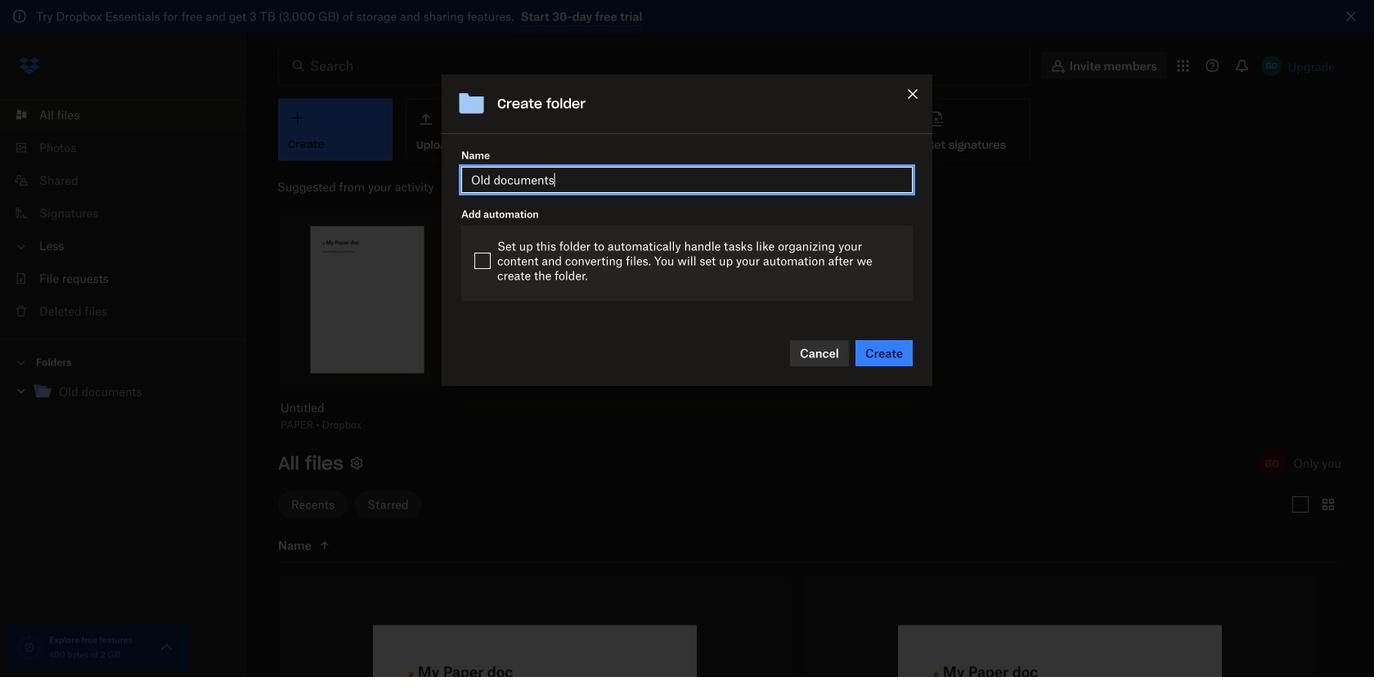 Task type: locate. For each thing, give the bounding box(es) containing it.
Folder name input text field
[[471, 171, 903, 189]]

list
[[0, 89, 245, 339]]

list item
[[0, 99, 245, 131]]

less image
[[13, 239, 29, 255]]

dropbox image
[[13, 49, 46, 82]]

dialog
[[442, 74, 933, 386]]

alert
[[0, 0, 1374, 33]]

file, _ my paper doc.paper row
[[279, 579, 791, 677]]

file, untitled.paper row
[[804, 579, 1316, 677]]



Task type: vqa. For each thing, say whether or not it's contained in the screenshot.
Bytes
no



